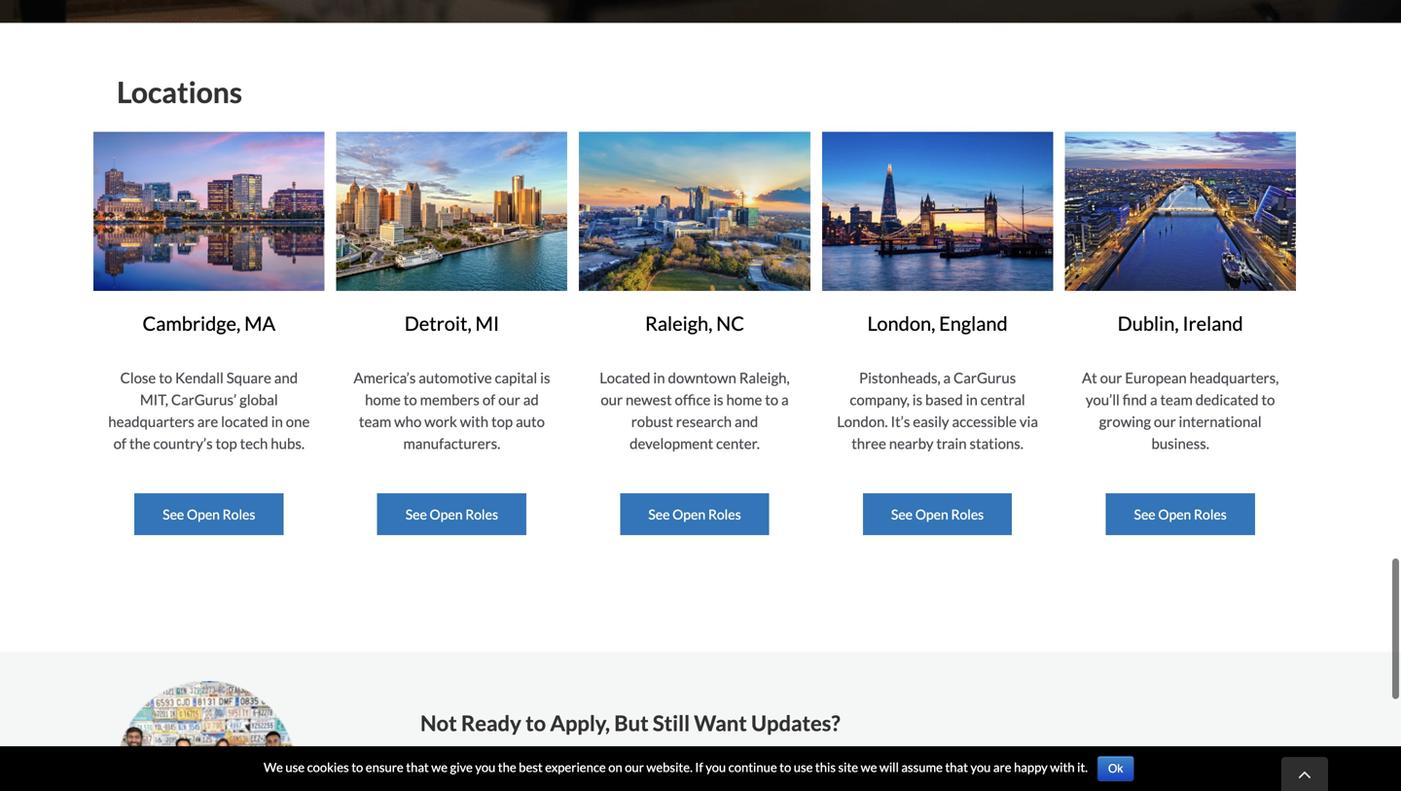 Task type: vqa. For each thing, say whether or not it's contained in the screenshot.


Task type: describe. For each thing, give the bounding box(es) containing it.
see for cambridge,
[[163, 506, 184, 523]]

2 you from the left
[[706, 759, 726, 775]]

america's
[[354, 369, 416, 386]]

roles for mi
[[465, 506, 498, 523]]

kendall
[[175, 369, 224, 386]]

it's
[[891, 413, 910, 430]]

automotive
[[419, 369, 492, 386]]

european
[[1125, 369, 1187, 386]]

dublin, ireland image
[[1065, 132, 1296, 291]]

detroit, mi image
[[336, 132, 568, 291]]

still
[[653, 711, 690, 736]]

members
[[420, 391, 480, 408]]

located
[[600, 369, 651, 386]]

headquarters,
[[1190, 369, 1279, 386]]

based
[[926, 391, 963, 408]]

located in downtown raleigh, our newest office is home to a robust research and development center.
[[600, 369, 790, 452]]

cargurus'
[[171, 391, 237, 408]]

we
[[264, 759, 283, 775]]

close
[[120, 369, 156, 386]]

our up business.
[[1154, 413, 1176, 430]]

manufacturers.
[[403, 435, 501, 452]]

cookies
[[307, 759, 349, 775]]

see open roles for detroit,
[[406, 506, 498, 523]]

to inside 'close to kendall square and mit, cargurus' global headquarters are located in one of the country's top tech hubs.'
[[159, 369, 172, 386]]

see open roles for dublin,
[[1134, 506, 1227, 523]]

ready
[[461, 711, 522, 736]]

ireland
[[1183, 312, 1244, 335]]

business.
[[1152, 435, 1210, 452]]

2 that from the left
[[945, 759, 968, 775]]

global
[[239, 391, 278, 408]]

see open roles for london,
[[891, 506, 984, 523]]

footer_image image
[[117, 681, 296, 791]]

train
[[937, 435, 967, 452]]

detroit,
[[405, 312, 472, 335]]

updates?
[[751, 711, 841, 736]]

international
[[1179, 413, 1262, 430]]

see for london,
[[891, 506, 913, 523]]

team inside at our european headquarters, you'll find a team dedicated to growing our international business.
[[1161, 391, 1193, 408]]

find
[[1123, 391, 1148, 408]]

give
[[450, 759, 473, 775]]

see for dublin,
[[1134, 506, 1156, 523]]

company,
[[850, 391, 910, 408]]

in inside located in downtown raleigh, our newest office is home to a robust research and development center.
[[653, 369, 665, 386]]

ok
[[1109, 762, 1124, 776]]

see open roles link for detroit,
[[377, 494, 527, 535]]

cargurus
[[954, 369, 1016, 386]]

site
[[838, 759, 859, 775]]

to inside the "america's automotive capital is home to members of our ad team who work with top auto manufacturers."
[[404, 391, 417, 408]]

downtown
[[668, 369, 737, 386]]

at
[[1082, 369, 1098, 386]]

locations
[[117, 74, 242, 109]]

our inside the "america's automotive capital is home to members of our ad team who work with top auto manufacturers."
[[498, 391, 521, 408]]

this
[[816, 759, 836, 775]]

it.
[[1078, 759, 1088, 775]]

ma
[[244, 312, 276, 335]]

work
[[425, 413, 457, 430]]

central
[[981, 391, 1026, 408]]

dedicated
[[1196, 391, 1259, 408]]

tech
[[240, 435, 268, 452]]

the inside 'close to kendall square and mit, cargurus' global headquarters are located in one of the country's top tech hubs.'
[[129, 435, 151, 452]]

of inside 'close to kendall square and mit, cargurus' global headquarters are located in one of the country's top tech hubs.'
[[113, 435, 126, 452]]

and inside located in downtown raleigh, our newest office is home to a robust research and development center.
[[735, 413, 758, 430]]

raleigh, nc
[[645, 312, 745, 335]]

experience
[[545, 759, 606, 775]]

london,
[[868, 312, 936, 335]]

is inside the "america's automotive capital is home to members of our ad team who work with top auto manufacturers."
[[540, 369, 550, 386]]

roles for nc
[[708, 506, 741, 523]]

1 we from the left
[[431, 759, 448, 775]]

website.
[[647, 759, 693, 775]]

london.
[[837, 413, 888, 430]]

will
[[880, 759, 899, 775]]

ad
[[523, 391, 539, 408]]

located
[[221, 413, 268, 430]]

to inside at our european headquarters, you'll find a team dedicated to growing our international business.
[[1262, 391, 1276, 408]]

nc
[[717, 312, 745, 335]]

you'll
[[1086, 391, 1120, 408]]

1 use from the left
[[286, 759, 305, 775]]

1 horizontal spatial the
[[498, 759, 517, 775]]

want
[[694, 711, 747, 736]]

see open roles for cambridge,
[[163, 506, 255, 523]]

raleigh, inside located in downtown raleigh, our newest office is home to a robust research and development center.
[[739, 369, 790, 386]]

top inside the "america's automotive capital is home to members of our ad team who work with top auto manufacturers."
[[491, 413, 513, 430]]

accessible
[[952, 413, 1017, 430]]

not ready to apply, but still want updates?
[[420, 711, 841, 736]]

see for raleigh,
[[649, 506, 670, 523]]

are inside 'close to kendall square and mit, cargurus' global headquarters are located in one of the country's top tech hubs.'
[[197, 413, 218, 430]]

to inside located in downtown raleigh, our newest office is home to a robust research and development center.
[[765, 391, 779, 408]]

square
[[227, 369, 271, 386]]

newest
[[626, 391, 672, 408]]

dublin, ireland
[[1118, 312, 1244, 335]]

cambridge,
[[143, 312, 241, 335]]

is inside "pistonheads, a cargurus company, is based in central london. it's easily accessible via three nearby train stations."
[[913, 391, 923, 408]]

a inside located in downtown raleigh, our newest office is home to a robust research and development center.
[[782, 391, 789, 408]]

country's
[[153, 435, 213, 452]]

stations.
[[970, 435, 1024, 452]]

see open roles link for cambridge,
[[134, 494, 284, 535]]

1 that from the left
[[406, 759, 429, 775]]

america's automotive capital is home to members of our ad team who work with top auto manufacturers.
[[354, 369, 550, 452]]



Task type: locate. For each thing, give the bounding box(es) containing it.
and up the 'global' at the left of the page
[[274, 369, 298, 386]]

growing
[[1099, 413, 1151, 430]]

see open roles link down train
[[863, 494, 1012, 535]]

see open roles down 'country's'
[[163, 506, 255, 523]]

1 horizontal spatial top
[[491, 413, 513, 430]]

home down america's
[[365, 391, 401, 408]]

of
[[483, 391, 496, 408], [113, 435, 126, 452]]

are
[[197, 413, 218, 430], [994, 759, 1012, 775]]

center.
[[716, 435, 760, 452]]

0 horizontal spatial you
[[475, 759, 496, 775]]

of down capital
[[483, 391, 496, 408]]

hubs.
[[271, 435, 305, 452]]

3 open from the left
[[673, 506, 706, 523]]

our right at
[[1100, 369, 1123, 386]]

1 horizontal spatial are
[[994, 759, 1012, 775]]

5 roles from the left
[[1194, 506, 1227, 523]]

4 open from the left
[[916, 506, 949, 523]]

see down business.
[[1134, 506, 1156, 523]]

team
[[1161, 391, 1193, 408], [359, 413, 391, 430]]

detroit, mi
[[405, 312, 499, 335]]

see open roles link for dublin,
[[1106, 494, 1255, 535]]

team inside the "america's automotive capital is home to members of our ad team who work with top auto manufacturers."
[[359, 413, 391, 430]]

our right 'on'
[[625, 759, 644, 775]]

see open roles down development
[[649, 506, 741, 523]]

1 see open roles link from the left
[[134, 494, 284, 535]]

2 roles from the left
[[465, 506, 498, 523]]

2 we from the left
[[861, 759, 877, 775]]

see open roles link down 'country's'
[[134, 494, 284, 535]]

4 see open roles link from the left
[[863, 494, 1012, 535]]

0 horizontal spatial with
[[460, 413, 489, 430]]

to down headquarters,
[[1262, 391, 1276, 408]]

in up newest
[[653, 369, 665, 386]]

see open roles for raleigh,
[[649, 506, 741, 523]]

2 horizontal spatial you
[[971, 759, 991, 775]]

easily
[[913, 413, 950, 430]]

use right we
[[286, 759, 305, 775]]

that right assume
[[945, 759, 968, 775]]

2 see open roles from the left
[[406, 506, 498, 523]]

research
[[676, 413, 732, 430]]

1 open from the left
[[187, 506, 220, 523]]

1 vertical spatial in
[[966, 391, 978, 408]]

raleigh, right downtown in the top of the page
[[739, 369, 790, 386]]

see open roles
[[163, 506, 255, 523], [406, 506, 498, 523], [649, 506, 741, 523], [891, 506, 984, 523], [1134, 506, 1227, 523]]

we use cookies to ensure that we give you the best experience on our website. if you continue to use this site we will assume that you are happy with it.
[[264, 759, 1088, 775]]

open for dublin,
[[1159, 506, 1192, 523]]

1 vertical spatial top
[[216, 435, 237, 452]]

ensure
[[366, 759, 404, 775]]

home inside the "america's automotive capital is home to members of our ad team who work with top auto manufacturers."
[[365, 391, 401, 408]]

open down 'country's'
[[187, 506, 220, 523]]

top
[[491, 413, 513, 430], [216, 435, 237, 452]]

of inside the "america's automotive capital is home to members of our ad team who work with top auto manufacturers."
[[483, 391, 496, 408]]

0 horizontal spatial that
[[406, 759, 429, 775]]

3 roles from the left
[[708, 506, 741, 523]]

0 vertical spatial of
[[483, 391, 496, 408]]

with up manufacturers.
[[460, 413, 489, 430]]

5 open from the left
[[1159, 506, 1192, 523]]

and
[[274, 369, 298, 386], [735, 413, 758, 430]]

1 vertical spatial the
[[498, 759, 517, 775]]

3 see from the left
[[649, 506, 670, 523]]

to
[[159, 369, 172, 386], [404, 391, 417, 408], [765, 391, 779, 408], [1262, 391, 1276, 408], [526, 711, 546, 736], [352, 759, 363, 775], [780, 759, 792, 775]]

roles down train
[[951, 506, 984, 523]]

a inside at our european headquarters, you'll find a team dedicated to growing our international business.
[[1150, 391, 1158, 408]]

1 vertical spatial and
[[735, 413, 758, 430]]

you right give
[[475, 759, 496, 775]]

on
[[609, 759, 623, 775]]

see down nearby
[[891, 506, 913, 523]]

are left happy
[[994, 759, 1012, 775]]

0 horizontal spatial the
[[129, 435, 151, 452]]

4 see open roles from the left
[[891, 506, 984, 523]]

our inside located in downtown raleigh, our newest office is home to a robust research and development center.
[[601, 391, 623, 408]]

is right capital
[[540, 369, 550, 386]]

open down manufacturers.
[[430, 506, 463, 523]]

cambridge, ma
[[143, 312, 276, 335]]

but
[[614, 711, 649, 736]]

ok link
[[1098, 756, 1134, 782]]

open down development
[[673, 506, 706, 523]]

2 use from the left
[[794, 759, 813, 775]]

in inside 'close to kendall square and mit, cargurus' global headquarters are located in one of the country's top tech hubs.'
[[271, 413, 283, 430]]

1 vertical spatial raleigh,
[[739, 369, 790, 386]]

1 horizontal spatial you
[[706, 759, 726, 775]]

1 horizontal spatial home
[[727, 391, 762, 408]]

in left one
[[271, 413, 283, 430]]

0 vertical spatial with
[[460, 413, 489, 430]]

see open roles down business.
[[1134, 506, 1227, 523]]

see open roles link for london,
[[863, 494, 1012, 535]]

1 horizontal spatial a
[[944, 369, 951, 386]]

one
[[286, 413, 310, 430]]

a
[[944, 369, 951, 386], [782, 391, 789, 408], [1150, 391, 1158, 408]]

mi
[[476, 312, 499, 335]]

top left auto
[[491, 413, 513, 430]]

use left this
[[794, 759, 813, 775]]

0 horizontal spatial are
[[197, 413, 218, 430]]

roles for ma
[[223, 506, 255, 523]]

continue
[[729, 759, 777, 775]]

our left the ad
[[498, 391, 521, 408]]

of down headquarters
[[113, 435, 126, 452]]

open down train
[[916, 506, 949, 523]]

0 horizontal spatial a
[[782, 391, 789, 408]]

is up easily in the bottom of the page
[[913, 391, 923, 408]]

0 horizontal spatial is
[[540, 369, 550, 386]]

raleigh, left nc
[[645, 312, 713, 335]]

home inside located in downtown raleigh, our newest office is home to a robust research and development center.
[[727, 391, 762, 408]]

the down headquarters
[[129, 435, 151, 452]]

roles down 'center.'
[[708, 506, 741, 523]]

roles for england
[[951, 506, 984, 523]]

to up "who"
[[404, 391, 417, 408]]

2 see open roles link from the left
[[377, 494, 527, 535]]

our down located
[[601, 391, 623, 408]]

0 vertical spatial team
[[1161, 391, 1193, 408]]

with
[[460, 413, 489, 430], [1050, 759, 1075, 775]]

1 vertical spatial team
[[359, 413, 391, 430]]

open
[[187, 506, 220, 523], [430, 506, 463, 523], [673, 506, 706, 523], [916, 506, 949, 523], [1159, 506, 1192, 523]]

0 vertical spatial top
[[491, 413, 513, 430]]

via
[[1020, 413, 1038, 430]]

is inside located in downtown raleigh, our newest office is home to a robust research and development center.
[[714, 391, 724, 408]]

home up 'center.'
[[727, 391, 762, 408]]

pistonheads, a cargurus company, is based in central london. it's easily accessible via three nearby train stations.
[[837, 369, 1038, 452]]

with inside the "america's automotive capital is home to members of our ad team who work with top auto manufacturers."
[[460, 413, 489, 430]]

1 horizontal spatial and
[[735, 413, 758, 430]]

three
[[852, 435, 887, 452]]

to right office
[[765, 391, 779, 408]]

open for london,
[[916, 506, 949, 523]]

0 horizontal spatial of
[[113, 435, 126, 452]]

1 vertical spatial of
[[113, 435, 126, 452]]

who
[[394, 413, 422, 430]]

0 horizontal spatial team
[[359, 413, 391, 430]]

5 see from the left
[[1134, 506, 1156, 523]]

mit,
[[140, 391, 168, 408]]

0 horizontal spatial raleigh,
[[645, 312, 713, 335]]

london, england image
[[822, 132, 1053, 291]]

5 see open roles from the left
[[1134, 506, 1227, 523]]

see open roles down train
[[891, 506, 984, 523]]

happy
[[1014, 759, 1048, 775]]

see down development
[[649, 506, 670, 523]]

1 horizontal spatial that
[[945, 759, 968, 775]]

1 horizontal spatial is
[[714, 391, 724, 408]]

2 vertical spatial in
[[271, 413, 283, 430]]

0 horizontal spatial and
[[274, 369, 298, 386]]

open for detroit,
[[430, 506, 463, 523]]

roles down tech
[[223, 506, 255, 523]]

see down manufacturers.
[[406, 506, 427, 523]]

0 vertical spatial raleigh,
[[645, 312, 713, 335]]

1 home from the left
[[365, 391, 401, 408]]

1 see open roles from the left
[[163, 506, 255, 523]]

0 vertical spatial in
[[653, 369, 665, 386]]

capital
[[495, 369, 537, 386]]

1 vertical spatial with
[[1050, 759, 1075, 775]]

the
[[129, 435, 151, 452], [498, 759, 517, 775]]

4 roles from the left
[[951, 506, 984, 523]]

best
[[519, 759, 543, 775]]

2 horizontal spatial a
[[1150, 391, 1158, 408]]

england
[[939, 312, 1008, 335]]

0 vertical spatial and
[[274, 369, 298, 386]]

1 horizontal spatial use
[[794, 759, 813, 775]]

1 horizontal spatial with
[[1050, 759, 1075, 775]]

see open roles link for raleigh,
[[620, 494, 770, 535]]

in
[[653, 369, 665, 386], [966, 391, 978, 408], [271, 413, 283, 430]]

we
[[431, 759, 448, 775], [861, 759, 877, 775]]

to up best
[[526, 711, 546, 736]]

to right the continue
[[780, 759, 792, 775]]

nearby
[[889, 435, 934, 452]]

you left happy
[[971, 759, 991, 775]]

to up mit,
[[159, 369, 172, 386]]

you right if
[[706, 759, 726, 775]]

3 see open roles from the left
[[649, 506, 741, 523]]

in up accessible
[[966, 391, 978, 408]]

5 see open roles link from the left
[[1106, 494, 1255, 535]]

see open roles link
[[134, 494, 284, 535], [377, 494, 527, 535], [620, 494, 770, 535], [863, 494, 1012, 535], [1106, 494, 1255, 535]]

0 vertical spatial the
[[129, 435, 151, 452]]

2 see from the left
[[406, 506, 427, 523]]

see down 'country's'
[[163, 506, 184, 523]]

1 horizontal spatial of
[[483, 391, 496, 408]]

1 roles from the left
[[223, 506, 255, 523]]

2 home from the left
[[727, 391, 762, 408]]

1 horizontal spatial raleigh,
[[739, 369, 790, 386]]

1 see from the left
[[163, 506, 184, 523]]

to left ensure
[[352, 759, 363, 775]]

0 vertical spatial are
[[197, 413, 218, 430]]

cambridge, ma image
[[93, 132, 325, 291]]

roles
[[223, 506, 255, 523], [465, 506, 498, 523], [708, 506, 741, 523], [951, 506, 984, 523], [1194, 506, 1227, 523]]

0 horizontal spatial we
[[431, 759, 448, 775]]

assume
[[902, 759, 943, 775]]

is
[[540, 369, 550, 386], [714, 391, 724, 408], [913, 391, 923, 408]]

if
[[695, 759, 703, 775]]

you
[[475, 759, 496, 775], [706, 759, 726, 775], [971, 759, 991, 775]]

with left it.
[[1050, 759, 1075, 775]]

open down business.
[[1159, 506, 1192, 523]]

and inside 'close to kendall square and mit, cargurus' global headquarters are located in one of the country's top tech hubs.'
[[274, 369, 298, 386]]

apply,
[[550, 711, 610, 736]]

are down cargurus'
[[197, 413, 218, 430]]

dublin,
[[1118, 312, 1179, 335]]

3 see open roles link from the left
[[620, 494, 770, 535]]

0 horizontal spatial use
[[286, 759, 305, 775]]

that right ensure
[[406, 759, 429, 775]]

top left tech
[[216, 435, 237, 452]]

headquarters
[[108, 413, 195, 430]]

0 horizontal spatial home
[[365, 391, 401, 408]]

top inside 'close to kendall square and mit, cargurus' global headquarters are located in one of the country's top tech hubs.'
[[216, 435, 237, 452]]

in inside "pistonheads, a cargurus company, is based in central london. it's easily accessible via three nearby train stations."
[[966, 391, 978, 408]]

see open roles down manufacturers.
[[406, 506, 498, 523]]

robust
[[631, 413, 673, 430]]

we left will
[[861, 759, 877, 775]]

1 horizontal spatial in
[[653, 369, 665, 386]]

2 open from the left
[[430, 506, 463, 523]]

london, england
[[868, 312, 1008, 335]]

roles down manufacturers.
[[465, 506, 498, 523]]

at our european headquarters, you'll find a team dedicated to growing our international business.
[[1082, 369, 1279, 452]]

close to kendall square and mit, cargurus' global headquarters are located in one of the country's top tech hubs.
[[108, 369, 310, 452]]

not
[[420, 711, 457, 736]]

0 horizontal spatial top
[[216, 435, 237, 452]]

see open roles link down development
[[620, 494, 770, 535]]

roles for ireland
[[1194, 506, 1227, 523]]

1 vertical spatial are
[[994, 759, 1012, 775]]

office
[[675, 391, 711, 408]]

raleigh nc image
[[579, 132, 811, 291]]

is right office
[[714, 391, 724, 408]]

see for detroit,
[[406, 506, 427, 523]]

auto
[[516, 413, 545, 430]]

roles down business.
[[1194, 506, 1227, 523]]

4 see from the left
[[891, 506, 913, 523]]

see open roles link down business.
[[1106, 494, 1255, 535]]

team down european
[[1161, 391, 1193, 408]]

1 horizontal spatial team
[[1161, 391, 1193, 408]]

1 you from the left
[[475, 759, 496, 775]]

3 you from the left
[[971, 759, 991, 775]]

team left "who"
[[359, 413, 391, 430]]

open for cambridge,
[[187, 506, 220, 523]]

development
[[630, 435, 714, 452]]

open for raleigh,
[[673, 506, 706, 523]]

our
[[1100, 369, 1123, 386], [498, 391, 521, 408], [601, 391, 623, 408], [1154, 413, 1176, 430], [625, 759, 644, 775]]

pistonheads,
[[859, 369, 941, 386]]

a inside "pistonheads, a cargurus company, is based in central london. it's easily accessible via three nearby train stations."
[[944, 369, 951, 386]]

see open roles link down manufacturers.
[[377, 494, 527, 535]]

raleigh,
[[645, 312, 713, 335], [739, 369, 790, 386]]

0 horizontal spatial in
[[271, 413, 283, 430]]

the left best
[[498, 759, 517, 775]]

2 horizontal spatial in
[[966, 391, 978, 408]]

and up 'center.'
[[735, 413, 758, 430]]

we left give
[[431, 759, 448, 775]]

2 horizontal spatial is
[[913, 391, 923, 408]]

1 horizontal spatial we
[[861, 759, 877, 775]]



